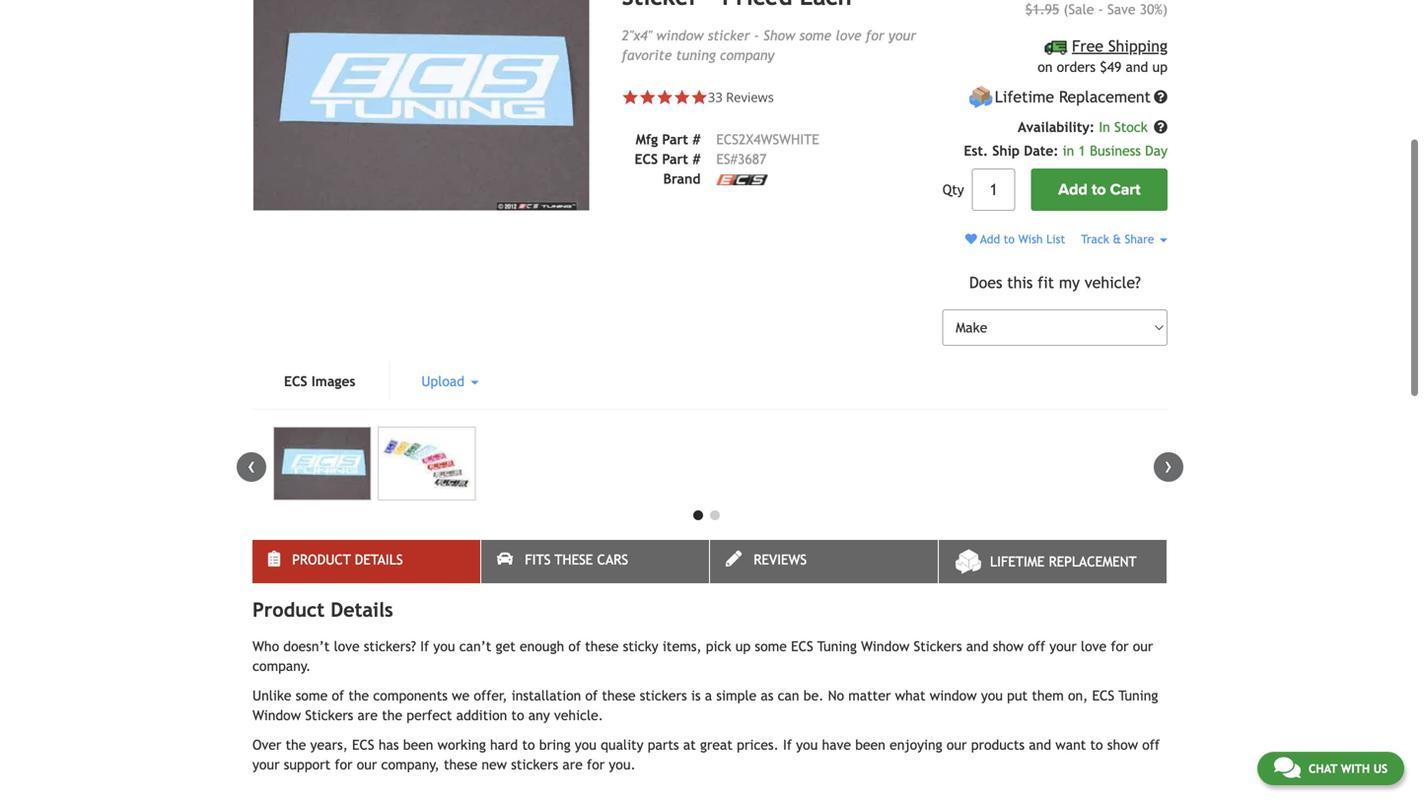 Task type: locate. For each thing, give the bounding box(es) containing it.
of right the enough
[[568, 639, 581, 655]]

- inside 2"x4" window sticker - show some love for your favorite tuning company
[[754, 27, 759, 43]]

love up on,
[[1081, 639, 1107, 655]]

ecs right on,
[[1092, 689, 1115, 704]]

2 star image from the left
[[656, 89, 674, 106]]

1 vertical spatial part
[[662, 151, 688, 167]]

list
[[1047, 232, 1065, 246]]

of inside who doesn't love stickers? if you can't get enough of these sticky items, pick up some ecs tuning window stickers and show off your love for our company.
[[568, 639, 581, 655]]

company.
[[252, 659, 311, 675]]

stickers inside unlike some of the components we offer, installation of these stickers is a simple as can be. no matter what window you put them on, ecs tuning window stickers are the perfect addition to any vehicle.
[[305, 708, 353, 724]]

1 horizontal spatial your
[[889, 27, 916, 43]]

lifetime
[[995, 88, 1054, 106], [990, 554, 1045, 570]]

off right want
[[1142, 738, 1160, 754]]

parts
[[648, 738, 679, 754]]

you left can't
[[433, 639, 455, 655]]

1 horizontal spatial if
[[783, 738, 792, 754]]

1 vertical spatial if
[[783, 738, 792, 754]]

love
[[836, 27, 862, 43], [334, 639, 360, 655], [1081, 639, 1107, 655]]

if inside over the years, ecs has been working hard to bring you quality parts at great prices. if you have been enjoying our products and want to show off your support for our company, these new stickers are for you.
[[783, 738, 792, 754]]

# up es# 3687 brand
[[693, 131, 701, 147]]

1 horizontal spatial been
[[855, 738, 886, 754]]

shipping
[[1108, 37, 1168, 55]]

0 vertical spatial reviews
[[726, 88, 774, 106]]

window up tuning
[[656, 27, 704, 43]]

great
[[700, 738, 733, 754]]

2 vertical spatial and
[[1029, 738, 1051, 754]]

if
[[420, 639, 429, 655], [783, 738, 792, 754]]

0 horizontal spatial window
[[252, 708, 301, 724]]

0 vertical spatial are
[[358, 708, 378, 724]]

0 vertical spatial if
[[420, 639, 429, 655]]

these left sticky
[[585, 639, 619, 655]]

brand
[[663, 171, 701, 187]]

hard
[[490, 738, 518, 754]]

product details
[[292, 552, 403, 568], [252, 599, 393, 622]]

0 vertical spatial and
[[1126, 59, 1148, 75]]

1 horizontal spatial the
[[348, 689, 369, 704]]

with
[[1341, 762, 1370, 776]]

star image up mfg part #
[[656, 89, 674, 106]]

can't
[[459, 639, 491, 655]]

ecs down mfg
[[635, 151, 658, 167]]

0 vertical spatial part
[[662, 131, 688, 147]]

as
[[761, 689, 774, 704]]

my
[[1059, 273, 1080, 292]]

33 reviews
[[708, 88, 774, 106]]

part inside ecs2x4wswhite ecs part #
[[662, 151, 688, 167]]

1 horizontal spatial show
[[1107, 738, 1138, 754]]

some inside 2"x4" window sticker - show some love for your favorite tuning company
[[800, 27, 831, 43]]

2 horizontal spatial some
[[800, 27, 831, 43]]

0 vertical spatial some
[[800, 27, 831, 43]]

0 vertical spatial window
[[656, 27, 704, 43]]

stickers inside over the years, ecs has been working hard to bring you quality parts at great prices. if you have been enjoying our products and want to show off your support for our company, these new stickers are for you.
[[511, 758, 558, 773]]

items,
[[663, 639, 702, 655]]

2 part from the top
[[662, 151, 688, 167]]

0 vertical spatial product details
[[292, 552, 403, 568]]

on,
[[1068, 689, 1088, 704]]

tuning
[[817, 639, 857, 655], [1119, 689, 1158, 704]]

lifetime replacement
[[995, 88, 1151, 106], [990, 554, 1137, 570]]

are down components
[[358, 708, 378, 724]]

reviews link
[[710, 541, 938, 584]]

1 horizontal spatial off
[[1142, 738, 1160, 754]]

33
[[708, 88, 723, 106]]

0 horizontal spatial off
[[1028, 639, 1045, 655]]

product
[[292, 552, 351, 568], [252, 599, 325, 622]]

have
[[822, 738, 851, 754]]

some right show
[[800, 27, 831, 43]]

0 horizontal spatial show
[[993, 639, 1024, 655]]

stickers up years,
[[305, 708, 353, 724]]

0 vertical spatial window
[[861, 639, 910, 655]]

0 horizontal spatial of
[[332, 689, 344, 704]]

ecs inside over the years, ecs has been working hard to bring you quality parts at great prices. if you have been enjoying our products and want to show off your support for our company, these new stickers are for you.
[[352, 738, 374, 754]]

your inside over the years, ecs has been working hard to bring you quality parts at great prices. if you have been enjoying our products and want to show off your support for our company, these new stickers are for you.
[[252, 758, 280, 773]]

stickers?
[[364, 639, 416, 655]]

0 horizontal spatial some
[[296, 689, 328, 704]]

stickers down bring
[[511, 758, 558, 773]]

to left any
[[511, 708, 524, 724]]

0 horizontal spatial our
[[357, 758, 377, 773]]

1 horizontal spatial -
[[1098, 1, 1103, 17]]

ecs2x4wswhite
[[716, 131, 819, 147]]

&
[[1113, 232, 1121, 246]]

ecs inside who doesn't love stickers? if you can't get enough of these sticky items, pick up some ecs tuning window stickers and show off your love for our company.
[[791, 639, 813, 655]]

1 vertical spatial some
[[755, 639, 787, 655]]

our inside who doesn't love stickers? if you can't get enough of these sticky items, pick up some ecs tuning window stickers and show off your love for our company.
[[1133, 639, 1153, 655]]

1 vertical spatial lifetime replacement
[[990, 554, 1137, 570]]

addition
[[456, 708, 507, 724]]

love right doesn't
[[334, 639, 360, 655]]

star image down tuning
[[691, 89, 708, 106]]

at
[[683, 738, 696, 754]]

show
[[763, 27, 795, 43]]

1 horizontal spatial stickers
[[640, 689, 687, 704]]

vehicle?
[[1085, 273, 1141, 292]]

stickers inside unlike some of the components we offer, installation of these stickers is a simple as can be. no matter what window you put them on, ecs tuning window stickers are the perfect addition to any vehicle.
[[640, 689, 687, 704]]

we
[[452, 689, 470, 704]]

1 horizontal spatial tuning
[[1119, 689, 1158, 704]]

1 vertical spatial window
[[930, 689, 977, 704]]

product details inside product details link
[[292, 552, 403, 568]]

images
[[312, 374, 355, 390]]

for
[[866, 27, 884, 43], [1111, 639, 1129, 655], [335, 758, 353, 773], [587, 758, 605, 773]]

love right show
[[836, 27, 862, 43]]

some up as
[[755, 639, 787, 655]]

our
[[1133, 639, 1153, 655], [947, 738, 967, 754], [357, 758, 377, 773]]

es#3687 - ecs2x4wswhite - white ecs tuning window sticker - priced each - 2"x4" window sticker - show some love for your favorite tuning company - ecs - audi bmw volkswagen mercedes benz mini porsche image
[[252, 0, 590, 212], [273, 427, 371, 501], [378, 427, 476, 501]]

0 vertical spatial -
[[1098, 1, 1103, 17]]

add inside add to cart button
[[1058, 181, 1088, 199]]

off
[[1028, 639, 1045, 655], [1142, 738, 1160, 754]]

2 horizontal spatial of
[[585, 689, 598, 704]]

over
[[252, 738, 281, 754]]

2 vertical spatial some
[[296, 689, 328, 704]]

star image down favorite
[[622, 89, 639, 106]]

this product is lifetime replacement eligible image
[[969, 85, 993, 110]]

up inside free shipping on orders $49 and up
[[1152, 59, 1168, 75]]

lifetime replacement link
[[939, 541, 1167, 584]]

1 horizontal spatial our
[[947, 738, 967, 754]]

2 horizontal spatial our
[[1133, 639, 1153, 655]]

the up support
[[286, 738, 306, 754]]

# up the brand
[[693, 151, 701, 167]]

and inside who doesn't love stickers? if you can't get enough of these sticky items, pick up some ecs tuning window stickers and show off your love for our company.
[[966, 639, 989, 655]]

3687
[[738, 151, 767, 167]]

you.
[[609, 758, 636, 773]]

add to cart
[[1058, 181, 1141, 199]]

the down components
[[382, 708, 402, 724]]

es#
[[716, 151, 738, 167]]

1 vertical spatial tuning
[[1119, 689, 1158, 704]]

0 horizontal spatial are
[[358, 708, 378, 724]]

1 vertical spatial stickers
[[511, 758, 558, 773]]

been right "have"
[[855, 738, 886, 754]]

$1.95 (sale - save 30%)
[[1025, 1, 1168, 17]]

stickers up what
[[914, 639, 962, 655]]

1 vertical spatial lifetime
[[990, 554, 1045, 570]]

2 horizontal spatial your
[[1050, 639, 1077, 655]]

these
[[585, 639, 619, 655], [602, 689, 636, 704], [444, 758, 477, 773]]

reviews
[[726, 88, 774, 106], [754, 552, 807, 568]]

for inside who doesn't love stickers? if you can't get enough of these sticky items, pick up some ecs tuning window stickers and show off your love for our company.
[[1111, 639, 1129, 655]]

these up the vehicle.
[[602, 689, 636, 704]]

the inside over the years, ecs has been working hard to bring you quality parts at great prices. if you have been enjoying our products and want to show off your support for our company, these new stickers are for you.
[[286, 738, 306, 754]]

0 vertical spatial tuning
[[817, 639, 857, 655]]

if right stickers?
[[420, 639, 429, 655]]

2 vertical spatial your
[[252, 758, 280, 773]]

replacement
[[1059, 88, 1151, 106], [1049, 554, 1137, 570]]

0 horizontal spatial -
[[754, 27, 759, 43]]

0 vertical spatial stickers
[[640, 689, 687, 704]]

0 vertical spatial your
[[889, 27, 916, 43]]

0 vertical spatial replacement
[[1059, 88, 1151, 106]]

1 vertical spatial the
[[382, 708, 402, 724]]

these inside who doesn't love stickers? if you can't get enough of these sticky items, pick up some ecs tuning window stickers and show off your love for our company.
[[585, 639, 619, 655]]

window down unlike
[[252, 708, 301, 724]]

want
[[1056, 738, 1086, 754]]

enjoying
[[890, 738, 943, 754]]

1 horizontal spatial window
[[861, 639, 910, 655]]

over the years, ecs has been working hard to bring you quality parts at great prices. if you have been enjoying our products and want to show off your support for our company, these new stickers are for you.
[[252, 738, 1160, 773]]

your inside who doesn't love stickers? if you can't get enough of these sticky items, pick up some ecs tuning window stickers and show off your love for our company.
[[1050, 639, 1077, 655]]

some right unlike
[[296, 689, 328, 704]]

1 horizontal spatial up
[[1152, 59, 1168, 75]]

0 vertical spatial details
[[355, 552, 403, 568]]

tuning up no
[[817, 639, 857, 655]]

1 vertical spatial our
[[947, 738, 967, 754]]

ecs images
[[284, 374, 355, 390]]

1 vertical spatial are
[[563, 758, 583, 773]]

0 horizontal spatial window
[[656, 27, 704, 43]]

does this fit my vehicle?
[[969, 273, 1141, 292]]

window inside unlike some of the components we offer, installation of these stickers is a simple as can be. no matter what window you put them on, ecs tuning window stickers are the perfect addition to any vehicle.
[[252, 708, 301, 724]]

33 reviews link
[[708, 88, 774, 106]]

day
[[1145, 143, 1168, 159]]

show right want
[[1107, 738, 1138, 754]]

window up matter
[[861, 639, 910, 655]]

0 horizontal spatial your
[[252, 758, 280, 773]]

1 vertical spatial reviews
[[754, 552, 807, 568]]

add down in
[[1058, 181, 1088, 199]]

1 horizontal spatial some
[[755, 639, 787, 655]]

you inside who doesn't love stickers? if you can't get enough of these sticky items, pick up some ecs tuning window stickers and show off your love for our company.
[[433, 639, 455, 655]]

of up the vehicle.
[[585, 689, 598, 704]]

tuning right on,
[[1119, 689, 1158, 704]]

up
[[1152, 59, 1168, 75], [735, 639, 751, 655]]

favorite
[[622, 47, 672, 63]]

upload button
[[390, 362, 510, 402]]

1 horizontal spatial love
[[836, 27, 862, 43]]

star image
[[622, 89, 639, 106], [656, 89, 674, 106], [674, 89, 691, 106], [691, 89, 708, 106]]

off inside over the years, ecs has been working hard to bring you quality parts at great prices. if you have been enjoying our products and want to show off your support for our company, these new stickers are for you.
[[1142, 738, 1160, 754]]

of up years,
[[332, 689, 344, 704]]

2 vertical spatial these
[[444, 758, 477, 773]]

- up company
[[754, 27, 759, 43]]

ecs left images
[[284, 374, 307, 390]]

0 horizontal spatial stickers
[[305, 708, 353, 724]]

stickers left is
[[640, 689, 687, 704]]

2 # from the top
[[693, 151, 701, 167]]

share
[[1125, 232, 1154, 246]]

been up company,
[[403, 738, 433, 754]]

0 horizontal spatial add
[[980, 232, 1000, 246]]

fits these cars
[[525, 552, 628, 568]]

1 vertical spatial show
[[1107, 738, 1138, 754]]

1 vertical spatial -
[[754, 27, 759, 43]]

the left components
[[348, 689, 369, 704]]

star image left 33
[[674, 89, 691, 106]]

love inside 2"x4" window sticker - show some love for your favorite tuning company
[[836, 27, 862, 43]]

doesn't
[[283, 639, 330, 655]]

to inside button
[[1092, 181, 1106, 199]]

show up the put in the bottom right of the page
[[993, 639, 1024, 655]]

lifetime replacement inside "link"
[[990, 554, 1137, 570]]

0 vertical spatial the
[[348, 689, 369, 704]]

products
[[971, 738, 1025, 754]]

None text field
[[972, 169, 1016, 211]]

these inside over the years, ecs has been working hard to bring you quality parts at great prices. if you have been enjoying our products and want to show off your support for our company, these new stickers are for you.
[[444, 758, 477, 773]]

unlike some of the components we offer, installation of these stickers is a simple as can be. no matter what window you put them on, ecs tuning window stickers are the perfect addition to any vehicle.
[[252, 689, 1158, 724]]

chat with us
[[1309, 762, 1388, 776]]

business
[[1090, 143, 1141, 159]]

1 # from the top
[[693, 131, 701, 147]]

0 vertical spatial up
[[1152, 59, 1168, 75]]

1 vertical spatial your
[[1050, 639, 1077, 655]]

›
[[1165, 453, 1173, 479]]

0 horizontal spatial the
[[286, 738, 306, 754]]

of
[[568, 639, 581, 655], [332, 689, 344, 704], [585, 689, 598, 704]]

some inside unlike some of the components we offer, installation of these stickers is a simple as can be. no matter what window you put them on, ecs tuning window stickers are the perfect addition to any vehicle.
[[296, 689, 328, 704]]

1 vertical spatial stickers
[[305, 708, 353, 724]]

- left save
[[1098, 1, 1103, 17]]

mfg part #
[[636, 131, 701, 147]]

you left the put in the bottom right of the page
[[981, 689, 1003, 704]]

ecs inside ecs2x4wswhite ecs part #
[[635, 151, 658, 167]]

‹
[[248, 453, 255, 479]]

1 vertical spatial add
[[980, 232, 1000, 246]]

prices.
[[737, 738, 779, 754]]

0 horizontal spatial and
[[966, 639, 989, 655]]

you left "have"
[[796, 738, 818, 754]]

1 horizontal spatial are
[[563, 758, 583, 773]]

0 vertical spatial show
[[993, 639, 1024, 655]]

these down the working
[[444, 758, 477, 773]]

0 vertical spatial stickers
[[914, 639, 962, 655]]

if right prices.
[[783, 738, 792, 754]]

put
[[1007, 689, 1028, 704]]

window right what
[[930, 689, 977, 704]]

and inside free shipping on orders $49 and up
[[1126, 59, 1148, 75]]

0 vertical spatial these
[[585, 639, 619, 655]]

1 horizontal spatial of
[[568, 639, 581, 655]]

1 vertical spatial off
[[1142, 738, 1160, 754]]

0 horizontal spatial up
[[735, 639, 751, 655]]

pick
[[706, 639, 731, 655]]

part up the brand
[[662, 151, 688, 167]]

0 horizontal spatial tuning
[[817, 639, 857, 655]]

2 vertical spatial the
[[286, 738, 306, 754]]

track & share button
[[1081, 232, 1168, 246]]

in
[[1099, 119, 1110, 135]]

for inside 2"x4" window sticker - show some love for your favorite tuning company
[[866, 27, 884, 43]]

0 horizontal spatial been
[[403, 738, 433, 754]]

ecs up 'be.'
[[791, 639, 813, 655]]

1 vertical spatial replacement
[[1049, 554, 1137, 570]]

part
[[662, 131, 688, 147], [662, 151, 688, 167]]

2 horizontal spatial and
[[1126, 59, 1148, 75]]

save
[[1108, 1, 1136, 17]]

to right want
[[1090, 738, 1103, 754]]

up right pick
[[735, 639, 751, 655]]

1 vertical spatial #
[[693, 151, 701, 167]]

company
[[720, 47, 774, 63]]

off up them
[[1028, 639, 1045, 655]]

1 vertical spatial these
[[602, 689, 636, 704]]

and inside over the years, ecs has been working hard to bring you quality parts at great prices. if you have been enjoying our products and want to show off your support for our company, these new stickers are for you.
[[1029, 738, 1051, 754]]

ecs left has
[[352, 738, 374, 754]]

1 vertical spatial and
[[966, 639, 989, 655]]

0 vertical spatial off
[[1028, 639, 1045, 655]]

add right heart icon
[[980, 232, 1000, 246]]

to left cart
[[1092, 181, 1106, 199]]

up up question circle icon
[[1152, 59, 1168, 75]]

part right mfg
[[662, 131, 688, 147]]

0 horizontal spatial if
[[420, 639, 429, 655]]

0 horizontal spatial stickers
[[511, 758, 558, 773]]

1 horizontal spatial window
[[930, 689, 977, 704]]

1 been from the left
[[403, 738, 433, 754]]

0 vertical spatial #
[[693, 131, 701, 147]]

are down bring
[[563, 758, 583, 773]]

sticky
[[623, 639, 659, 655]]



Task type: describe. For each thing, give the bounding box(es) containing it.
mfg
[[636, 131, 658, 147]]

availability:
[[1018, 119, 1095, 135]]

them
[[1032, 689, 1064, 704]]

track & share
[[1081, 232, 1158, 246]]

ship
[[992, 143, 1020, 159]]

1 star image from the left
[[622, 89, 639, 106]]

can
[[778, 689, 799, 704]]

chat with us link
[[1257, 753, 1404, 786]]

perfect
[[407, 708, 452, 724]]

add to wish list link
[[965, 232, 1065, 246]]

replacement inside "link"
[[1049, 554, 1137, 570]]

est. ship date: in 1 business day
[[964, 143, 1168, 159]]

question circle image
[[1154, 120, 1168, 134]]

unlike
[[252, 689, 291, 704]]

30%)
[[1140, 1, 1168, 17]]

4 star image from the left
[[691, 89, 708, 106]]

2 horizontal spatial the
[[382, 708, 402, 724]]

orders
[[1057, 59, 1096, 75]]

this
[[1007, 273, 1033, 292]]

any
[[528, 708, 550, 724]]

product details link
[[252, 541, 480, 584]]

these inside unlike some of the components we offer, installation of these stickers is a simple as can be. no matter what window you put them on, ecs tuning window stickers are the perfect addition to any vehicle.
[[602, 689, 636, 704]]

window inside who doesn't love stickers? if you can't get enough of these sticky items, pick up some ecs tuning window stickers and show off your love for our company.
[[861, 639, 910, 655]]

qty
[[943, 182, 964, 198]]

vehicle.
[[554, 708, 603, 724]]

components
[[373, 689, 448, 704]]

what
[[895, 689, 926, 704]]

to right hard
[[522, 738, 535, 754]]

working
[[438, 738, 486, 754]]

get
[[496, 639, 516, 655]]

show inside over the years, ecs has been working hard to bring you quality parts at great prices. if you have been enjoying our products and want to show off your support for our company, these new stickers are for you.
[[1107, 738, 1138, 754]]

availability: in stock
[[1018, 119, 1152, 135]]

1
[[1078, 143, 1086, 159]]

who doesn't love stickers? if you can't get enough of these sticky items, pick up some ecs tuning window stickers and show off your love for our company.
[[252, 639, 1153, 675]]

ecs2x4wswhite ecs part #
[[635, 131, 819, 167]]

‹ link
[[237, 453, 266, 482]]

are inside over the years, ecs has been working hard to bring you quality parts at great prices. if you have been enjoying our products and want to show off your support for our company, these new stickers are for you.
[[563, 758, 583, 773]]

tuning
[[676, 47, 716, 63]]

star image
[[639, 89, 656, 106]]

off inside who doesn't love stickers? if you can't get enough of these sticky items, pick up some ecs tuning window stickers and show off your love for our company.
[[1028, 639, 1045, 655]]

add to cart button
[[1031, 169, 1168, 211]]

tuning inside unlike some of the components we offer, installation of these stickers is a simple as can be. no matter what window you put them on, ecs tuning window stickers are the perfect addition to any vehicle.
[[1119, 689, 1158, 704]]

1 vertical spatial product details
[[252, 599, 393, 622]]

offer,
[[474, 689, 507, 704]]

track
[[1081, 232, 1109, 246]]

to inside unlike some of the components we offer, installation of these stickers is a simple as can be. no matter what window you put them on, ecs tuning window stickers are the perfect addition to any vehicle.
[[511, 708, 524, 724]]

simple
[[716, 689, 757, 704]]

cars
[[597, 552, 628, 568]]

2"x4" window sticker - show some love for your favorite tuning company
[[622, 27, 916, 63]]

ecs images link
[[252, 362, 387, 402]]

is
[[691, 689, 701, 704]]

free shipping image
[[1045, 41, 1068, 55]]

2 been from the left
[[855, 738, 886, 754]]

tuning inside who doesn't love stickers? if you can't get enough of these sticky items, pick up some ecs tuning window stickers and show off your love for our company.
[[817, 639, 857, 655]]

ecs inside unlike some of the components we offer, installation of these stickers is a simple as can be. no matter what window you put them on, ecs tuning window stickers are the perfect addition to any vehicle.
[[1092, 689, 1115, 704]]

1 part from the top
[[662, 131, 688, 147]]

show inside who doesn't love stickers? if you can't get enough of these sticky items, pick up some ecs tuning window stickers and show off your love for our company.
[[993, 639, 1024, 655]]

1 vertical spatial details
[[331, 599, 393, 622]]

0 vertical spatial lifetime replacement
[[995, 88, 1151, 106]]

to left wish on the top right of page
[[1004, 232, 1015, 246]]

bring
[[539, 738, 571, 754]]

heart image
[[965, 233, 977, 245]]

up inside who doesn't love stickers? if you can't get enough of these sticky items, pick up some ecs tuning window stickers and show off your love for our company.
[[735, 639, 751, 655]]

# inside ecs2x4wswhite ecs part #
[[693, 151, 701, 167]]

2"x4"
[[622, 27, 652, 43]]

does
[[969, 273, 1002, 292]]

window inside unlike some of the components we offer, installation of these stickers is a simple as can be. no matter what window you put them on, ecs tuning window stickers are the perfect addition to any vehicle.
[[930, 689, 977, 704]]

are inside unlike some of the components we offer, installation of these stickers is a simple as can be. no matter what window you put them on, ecs tuning window stickers are the perfect addition to any vehicle.
[[358, 708, 378, 724]]

2 vertical spatial our
[[357, 758, 377, 773]]

some inside who doesn't love stickers? if you can't get enough of these sticky items, pick up some ecs tuning window stickers and show off your love for our company.
[[755, 639, 787, 655]]

you inside unlike some of the components we offer, installation of these stickers is a simple as can be. no matter what window you put them on, ecs tuning window stickers are the perfect addition to any vehicle.
[[981, 689, 1003, 704]]

$49
[[1100, 59, 1122, 75]]

upload
[[422, 374, 469, 390]]

cart
[[1110, 181, 1141, 199]]

you down the vehicle.
[[575, 738, 597, 754]]

fits
[[525, 552, 551, 568]]

on
[[1038, 59, 1053, 75]]

sticker
[[708, 27, 750, 43]]

lifetime inside "link"
[[990, 554, 1045, 570]]

1 vertical spatial product
[[252, 599, 325, 622]]

free
[[1072, 37, 1104, 55]]

no
[[828, 689, 844, 704]]

free shipping on orders $49 and up
[[1038, 37, 1168, 75]]

ecs image
[[716, 175, 768, 186]]

stickers inside who doesn't love stickers? if you can't get enough of these sticky items, pick up some ecs tuning window stickers and show off your love for our company.
[[914, 639, 962, 655]]

0 vertical spatial product
[[292, 552, 351, 568]]

comments image
[[1274, 756, 1301, 780]]

add for add to cart
[[1058, 181, 1088, 199]]

add for add to wish list
[[980, 232, 1000, 246]]

a
[[705, 689, 712, 704]]

est.
[[964, 143, 988, 159]]

in
[[1063, 143, 1074, 159]]

window inside 2"x4" window sticker - show some love for your favorite tuning company
[[656, 27, 704, 43]]

your inside 2"x4" window sticker - show some love for your favorite tuning company
[[889, 27, 916, 43]]

(sale
[[1064, 1, 1094, 17]]

installation
[[512, 689, 581, 704]]

company,
[[381, 758, 440, 773]]

new
[[482, 758, 507, 773]]

3 star image from the left
[[674, 89, 691, 106]]

es# 3687 brand
[[663, 151, 767, 187]]

question circle image
[[1154, 90, 1168, 104]]

› link
[[1154, 453, 1184, 482]]

0 horizontal spatial love
[[334, 639, 360, 655]]

chat
[[1309, 762, 1337, 776]]

enough
[[520, 639, 564, 655]]

2 horizontal spatial love
[[1081, 639, 1107, 655]]

stock
[[1114, 119, 1148, 135]]

years,
[[310, 738, 348, 754]]

add to wish list
[[977, 232, 1065, 246]]

quality
[[601, 738, 644, 754]]

date:
[[1024, 143, 1059, 159]]

fit
[[1038, 273, 1054, 292]]

these
[[555, 552, 593, 568]]

if inside who doesn't love stickers? if you can't get enough of these sticky items, pick up some ecs tuning window stickers and show off your love for our company.
[[420, 639, 429, 655]]

0 vertical spatial lifetime
[[995, 88, 1054, 106]]



Task type: vqa. For each thing, say whether or not it's contained in the screenshot.
Brand: corresponding to $399.00
no



